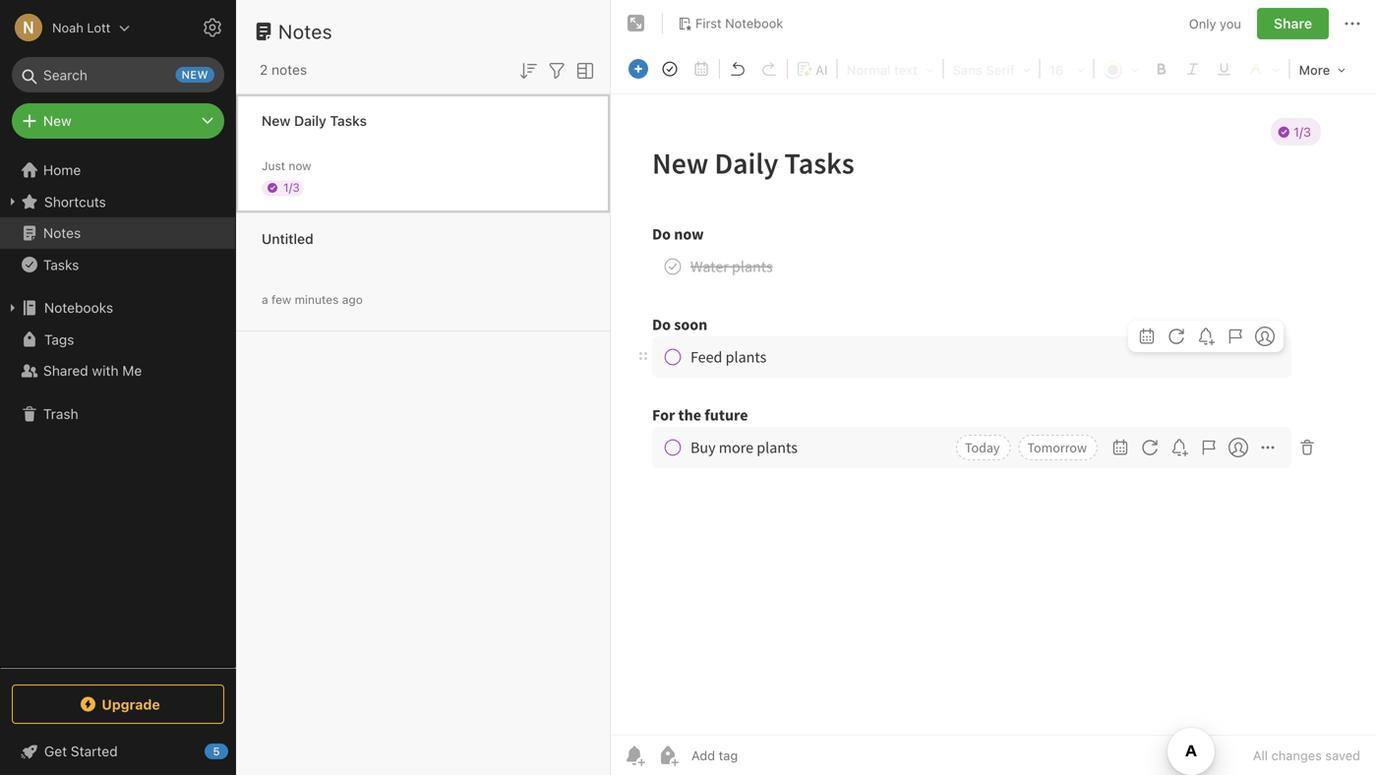 Task type: describe. For each thing, give the bounding box(es) containing it.
Account field
[[0, 8, 130, 47]]

just now
[[262, 159, 312, 173]]

trash
[[43, 406, 78, 422]]

Font family field
[[946, 55, 1038, 83]]

notes
[[272, 62, 307, 78]]

note window element
[[611, 0, 1377, 775]]

new
[[182, 68, 209, 81]]

task image
[[656, 55, 684, 83]]

notebooks link
[[0, 292, 235, 324]]

2 notes
[[260, 62, 307, 78]]

changes
[[1272, 748, 1322, 763]]

more actions image
[[1341, 12, 1365, 35]]

daily
[[294, 113, 326, 129]]

click to collapse image
[[229, 739, 244, 763]]

shared
[[43, 363, 88, 379]]

Highlight field
[[1241, 55, 1288, 83]]

More field
[[1293, 55, 1353, 84]]

note list element
[[236, 0, 611, 775]]

Note Editor text field
[[611, 94, 1377, 735]]

font family image
[[947, 56, 1037, 82]]

2
[[260, 62, 268, 78]]

new for new daily tasks
[[262, 113, 291, 129]]

only
[[1190, 16, 1217, 31]]

tasks button
[[0, 249, 235, 280]]

a
[[262, 293, 268, 307]]

Help and Learning task checklist field
[[0, 736, 236, 768]]

new search field
[[26, 57, 215, 93]]

Add tag field
[[690, 747, 837, 764]]

notes inside note list element
[[278, 20, 333, 43]]

upgrade
[[102, 696, 160, 713]]

More actions field
[[1341, 8, 1365, 39]]

home link
[[0, 154, 236, 186]]

now
[[289, 159, 312, 173]]

all
[[1254, 748, 1268, 763]]

font color image
[[1098, 56, 1145, 82]]

Search text field
[[26, 57, 211, 93]]

first notebook
[[696, 16, 784, 31]]

notebook
[[725, 16, 784, 31]]

shared with me
[[43, 363, 142, 379]]

first notebook button
[[671, 10, 791, 37]]

home
[[43, 162, 81, 178]]

tags
[[44, 331, 74, 348]]

new button
[[12, 103, 224, 139]]

share button
[[1258, 8, 1329, 39]]

untitled
[[262, 231, 314, 247]]

settings image
[[201, 16, 224, 39]]

share
[[1274, 15, 1313, 31]]

add a reminder image
[[623, 744, 647, 768]]

more
[[1300, 62, 1331, 77]]

1/3
[[283, 181, 300, 194]]

only you
[[1190, 16, 1242, 31]]



Task type: vqa. For each thing, say whether or not it's contained in the screenshot.
The Few
yes



Task type: locate. For each thing, give the bounding box(es) containing it.
upgrade button
[[12, 685, 224, 724]]

Heading level field
[[840, 55, 941, 83]]

tasks right daily
[[330, 113, 367, 129]]

0 horizontal spatial new
[[43, 113, 72, 129]]

tasks
[[330, 113, 367, 129], [43, 257, 79, 273]]

undo image
[[724, 55, 752, 83]]

tasks inside note list element
[[330, 113, 367, 129]]

first
[[696, 16, 722, 31]]

new inside popup button
[[43, 113, 72, 129]]

0 vertical spatial tasks
[[330, 113, 367, 129]]

notes
[[278, 20, 333, 43], [43, 225, 81, 241]]

highlight image
[[1242, 56, 1287, 82]]

get started
[[44, 743, 118, 760]]

shortcuts
[[44, 194, 106, 210]]

shortcuts button
[[0, 186, 235, 217]]

notes up notes
[[278, 20, 333, 43]]

started
[[71, 743, 118, 760]]

get
[[44, 743, 67, 760]]

0 horizontal spatial notes
[[43, 225, 81, 241]]

new inside note list element
[[262, 113, 291, 129]]

new left daily
[[262, 113, 291, 129]]

notes down shortcuts
[[43, 225, 81, 241]]

all changes saved
[[1254, 748, 1361, 763]]

View options field
[[569, 57, 597, 82]]

0 vertical spatial notes
[[278, 20, 333, 43]]

notebooks
[[44, 300, 113, 316]]

new up home
[[43, 113, 72, 129]]

new for new
[[43, 113, 72, 129]]

Sort options field
[[517, 57, 540, 82]]

tasks up notebooks
[[43, 257, 79, 273]]

me
[[122, 363, 142, 379]]

tree
[[0, 154, 236, 667]]

notes inside tree
[[43, 225, 81, 241]]

Add filters field
[[545, 57, 569, 82]]

a few minutes ago
[[262, 293, 363, 307]]

Font size field
[[1043, 55, 1092, 83]]

few
[[272, 293, 292, 307]]

expand notebooks image
[[5, 300, 21, 316]]

Insert field
[[624, 55, 653, 83]]

Font color field
[[1097, 55, 1146, 83]]

tree containing home
[[0, 154, 236, 667]]

just
[[262, 159, 285, 173]]

noah
[[52, 20, 83, 35]]

you
[[1220, 16, 1242, 31]]

1 vertical spatial notes
[[43, 225, 81, 241]]

2 new from the left
[[262, 113, 291, 129]]

1 horizontal spatial notes
[[278, 20, 333, 43]]

1 horizontal spatial tasks
[[330, 113, 367, 129]]

tags button
[[0, 324, 235, 355]]

0 horizontal spatial tasks
[[43, 257, 79, 273]]

1 vertical spatial tasks
[[43, 257, 79, 273]]

font size image
[[1044, 56, 1091, 82]]

1 horizontal spatial new
[[262, 113, 291, 129]]

new daily tasks
[[262, 113, 367, 129]]

noah lott
[[52, 20, 111, 35]]

new
[[43, 113, 72, 129], [262, 113, 291, 129]]

shared with me link
[[0, 355, 235, 387]]

notes link
[[0, 217, 235, 249]]

lott
[[87, 20, 111, 35]]

tasks inside button
[[43, 257, 79, 273]]

expand note image
[[625, 12, 648, 35]]

5
[[213, 745, 220, 758]]

ago
[[342, 293, 363, 307]]

trash link
[[0, 399, 235, 430]]

1 new from the left
[[43, 113, 72, 129]]

add tag image
[[656, 744, 680, 768]]

with
[[92, 363, 119, 379]]

heading level image
[[841, 56, 940, 82]]

saved
[[1326, 748, 1361, 763]]

add filters image
[[545, 59, 569, 82]]

minutes
[[295, 293, 339, 307]]



